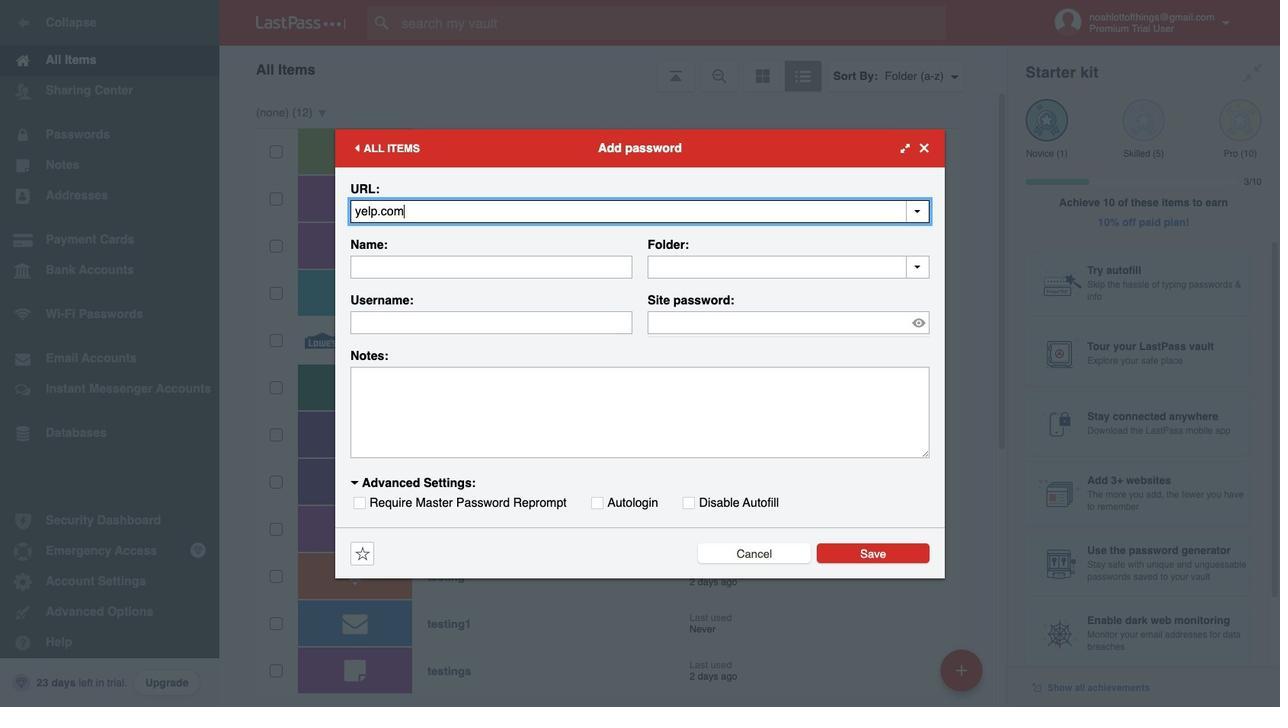 Task type: describe. For each thing, give the bounding box(es) containing it.
new item image
[[956, 666, 967, 676]]

search my vault text field
[[367, 6, 976, 40]]



Task type: locate. For each thing, give the bounding box(es) containing it.
None text field
[[648, 256, 930, 279], [351, 311, 632, 334], [648, 256, 930, 279], [351, 311, 632, 334]]

None password field
[[648, 311, 930, 334]]

new item navigation
[[935, 645, 992, 708]]

vault options navigation
[[219, 46, 1007, 91]]

lastpass image
[[256, 16, 346, 30]]

main navigation navigation
[[0, 0, 219, 708]]

Search search field
[[367, 6, 976, 40]]

None text field
[[351, 200, 930, 223], [351, 256, 632, 279], [351, 367, 930, 458], [351, 200, 930, 223], [351, 256, 632, 279], [351, 367, 930, 458]]

dialog
[[335, 129, 945, 579]]



